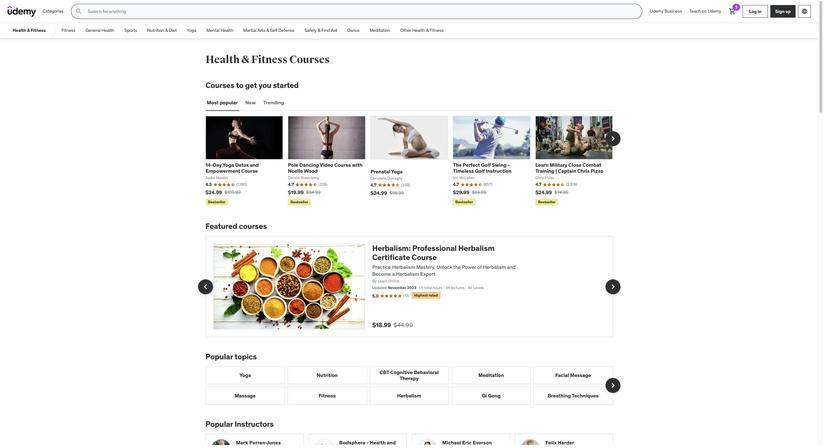 Task type: describe. For each thing, give the bounding box(es) containing it.
herbalism up a
[[392, 264, 415, 270]]

shopping cart with 3 items image
[[729, 8, 736, 15]]

pole
[[288, 162, 298, 168]]

health for mental health
[[221, 28, 233, 33]]

3
[[735, 5, 738, 9]]

updated
[[372, 286, 387, 290]]

(13)
[[403, 293, 409, 298]]

fitness inside carousel element
[[319, 393, 336, 399]]

yoga down topics on the bottom left
[[239, 372, 251, 379]]

1 horizontal spatial fitness link
[[287, 387, 367, 405]]

herbalism right of
[[483, 264, 506, 270]]

popular for popular instructors
[[205, 419, 233, 429]]

0 horizontal spatial yoga link
[[182, 23, 201, 38]]

safety & first aid link
[[300, 23, 342, 38]]

health down mental health link
[[205, 53, 240, 66]]

trending button
[[262, 95, 285, 110]]

professional
[[412, 244, 457, 253]]

udemy business
[[650, 8, 682, 14]]

qi gong
[[482, 393, 501, 399]]

1 horizontal spatial courses
[[289, 53, 330, 66]]

general
[[85, 28, 101, 33]]

herbalism down therapy
[[397, 393, 421, 399]]

you
[[259, 80, 271, 90]]

pole dancing video course with noelle wood
[[288, 162, 362, 174]]

learn inside learn military close combat training | captain chris pizzo
[[536, 162, 549, 168]]

nutrition link
[[287, 367, 367, 385]]

mental
[[206, 28, 220, 33]]

mental health link
[[201, 23, 238, 38]]

therapy
[[400, 375, 419, 382]]

lectures
[[451, 286, 465, 290]]

a
[[392, 271, 395, 277]]

certificate
[[372, 253, 410, 262]]

5.0
[[372, 293, 379, 299]]

course inside pole dancing video course with noelle wood
[[334, 162, 351, 168]]

cbt cognitive behavioral therapy link
[[369, 367, 449, 385]]

instructors
[[235, 419, 274, 429]]

nutrition for nutrition
[[317, 372, 338, 379]]

learn military close combat training | captain chris pizzo link
[[536, 162, 603, 174]]

expert
[[420, 271, 435, 277]]

become
[[372, 271, 391, 277]]

safety & first aid
[[305, 28, 337, 33]]

new
[[245, 99, 256, 106]]

day
[[213, 162, 222, 168]]

1.5
[[419, 286, 423, 290]]

combat
[[583, 162, 601, 168]]

updated november 2023
[[372, 286, 416, 290]]

power
[[462, 264, 476, 270]]

instruction
[[486, 168, 512, 174]]

training
[[536, 168, 554, 174]]

health for general health
[[102, 28, 114, 33]]

health & fitness
[[13, 28, 46, 33]]

military
[[550, 162, 567, 168]]

breathing techniques
[[548, 393, 599, 399]]

most
[[207, 99, 219, 106]]

previous image
[[200, 282, 211, 292]]

log in
[[749, 8, 762, 14]]

sign
[[775, 8, 785, 14]]

submit search image
[[75, 8, 83, 15]]

carousel element for featured courses
[[198, 236, 621, 337]]

breathing techniques link
[[533, 387, 613, 405]]

& for health & fitness courses
[[241, 53, 249, 66]]

0 horizontal spatial massage
[[235, 393, 256, 399]]

martial arts & self defense link
[[238, 23, 300, 38]]

fitness right arrow pointing to subcategory menu links image
[[61, 28, 75, 33]]

defense
[[278, 28, 294, 33]]

other
[[400, 28, 411, 33]]

safety
[[305, 28, 317, 33]]

nutrition & diet link
[[142, 23, 182, 38]]

1 next image from the top
[[608, 134, 618, 144]]

udemy image
[[8, 6, 36, 17]]

golf right 'timeless'
[[475, 168, 485, 174]]

& right "other"
[[426, 28, 429, 33]]

0 vertical spatial massage
[[570, 372, 591, 379]]

$18.99 $44.99
[[372, 321, 413, 329]]

all
[[468, 286, 472, 290]]

herbalism right a
[[396, 271, 419, 277]]

perfect
[[463, 162, 480, 168]]

other health & fitness link
[[395, 23, 449, 38]]

categories
[[43, 8, 64, 14]]

empowerment
[[205, 168, 240, 174]]

teach
[[690, 8, 701, 14]]

first
[[321, 28, 330, 33]]

0 horizontal spatial fitness link
[[56, 23, 80, 38]]

0 horizontal spatial meditation link
[[365, 23, 395, 38]]

video
[[320, 162, 333, 168]]

started
[[273, 80, 299, 90]]

learn military close combat training | captain chris pizzo
[[536, 162, 603, 174]]

general health
[[85, 28, 114, 33]]

featured
[[205, 222, 237, 231]]

and inside herbalism: professional herbalism certificate course practice herbalism mastery, unlock the power of herbalism and become a herbalism expert by learn online
[[507, 264, 516, 270]]

new button
[[244, 95, 257, 110]]

34 lectures
[[446, 286, 465, 290]]

the
[[453, 162, 462, 168]]

14-day yoga detox and empowerment course link
[[205, 162, 259, 174]]

behavioral
[[414, 369, 439, 376]]

unlock
[[437, 264, 452, 270]]

health & fitness courses
[[205, 53, 330, 66]]

highest rated
[[414, 293, 438, 298]]

learn inside herbalism: professional herbalism certificate course practice herbalism mastery, unlock the power of herbalism and become a herbalism expert by learn online
[[378, 279, 387, 284]]

health & fitness link
[[8, 23, 51, 38]]

34
[[446, 286, 450, 290]]

pole dancing video course with noelle wood link
[[288, 162, 362, 174]]

diet
[[169, 28, 177, 33]]

to
[[236, 80, 244, 90]]

all levels
[[468, 286, 484, 290]]

cbt
[[380, 369, 389, 376]]

wood
[[304, 168, 318, 174]]

the perfect golf swing - timeless golf instruction
[[453, 162, 512, 174]]

courses to get you started
[[205, 80, 299, 90]]

qi gong link
[[451, 387, 531, 405]]



Task type: vqa. For each thing, say whether or not it's contained in the screenshot.
the nutrition to the right
yes



Task type: locate. For each thing, give the bounding box(es) containing it.
self
[[270, 28, 277, 33]]

fitness up you
[[251, 53, 288, 66]]

& inside 'link'
[[27, 28, 30, 33]]

and inside 14-day yoga detox and empowerment course
[[250, 162, 259, 168]]

2 horizontal spatial course
[[412, 253, 437, 262]]

0 vertical spatial yoga link
[[182, 23, 201, 38]]

practice
[[372, 264, 391, 270]]

carousel element containing herbalism: professional herbalism certificate course
[[198, 236, 621, 337]]

dance link
[[342, 23, 365, 38]]

2 vertical spatial carousel element
[[205, 367, 621, 405]]

1 vertical spatial next image
[[608, 282, 618, 292]]

dancing
[[299, 162, 319, 168]]

facial
[[555, 372, 569, 379]]

of
[[477, 264, 482, 270]]

carousel element for popular topics
[[205, 367, 621, 405]]

health down udemy image
[[13, 28, 26, 33]]

facial massage
[[555, 372, 591, 379]]

carousel element containing 14-day yoga detox and empowerment course
[[205, 116, 621, 207]]

1 vertical spatial nutrition
[[317, 372, 338, 379]]

yoga right diet
[[187, 28, 196, 33]]

yoga link down topics on the bottom left
[[205, 367, 285, 385]]

meditation link up qi gong at the right
[[451, 367, 531, 385]]

breathing
[[548, 393, 571, 399]]

-
[[508, 162, 510, 168]]

log
[[749, 8, 757, 14]]

health for other health & fitness
[[412, 28, 425, 33]]

popular for popular topics
[[205, 352, 233, 362]]

courses down the safety
[[289, 53, 330, 66]]

0 vertical spatial meditation
[[370, 28, 390, 33]]

& down udemy image
[[27, 28, 30, 33]]

cbt cognitive behavioral therapy
[[380, 369, 439, 382]]

general health link
[[80, 23, 119, 38]]

Search for anything text field
[[87, 6, 635, 17]]

dance
[[347, 28, 360, 33]]

1 horizontal spatial meditation link
[[451, 367, 531, 385]]

health right the mental
[[221, 28, 233, 33]]

yoga right "day"
[[223, 162, 234, 168]]

1 vertical spatial and
[[507, 264, 516, 270]]

most popular
[[207, 99, 238, 106]]

0 horizontal spatial meditation
[[370, 28, 390, 33]]

meditation inside carousel element
[[478, 372, 504, 379]]

popular inside popular instructors 'element'
[[205, 419, 233, 429]]

& left self
[[266, 28, 269, 33]]

herbalism: professional herbalism certificate course practice herbalism mastery, unlock the power of herbalism and become a herbalism expert by learn online
[[372, 244, 516, 284]]

0 horizontal spatial course
[[241, 168, 258, 174]]

yoga right prenatal
[[391, 168, 403, 175]]

1 horizontal spatial massage
[[570, 372, 591, 379]]

0 vertical spatial meditation link
[[365, 23, 395, 38]]

featured courses
[[205, 222, 267, 231]]

facial massage link
[[533, 367, 613, 385]]

1 popular from the top
[[205, 352, 233, 362]]

prenatal
[[370, 168, 390, 175]]

detox
[[235, 162, 249, 168]]

rated
[[429, 293, 438, 298]]

2 popular from the top
[[205, 419, 233, 429]]

0 vertical spatial next image
[[608, 134, 618, 144]]

martial arts & self defense
[[243, 28, 294, 33]]

yoga inside 14-day yoga detox and empowerment course
[[223, 162, 234, 168]]

2 next image from the top
[[608, 282, 618, 292]]

golf left swing on the right of page
[[481, 162, 491, 168]]

course left the with
[[334, 162, 351, 168]]

1 vertical spatial meditation link
[[451, 367, 531, 385]]

get
[[245, 80, 257, 90]]

1 vertical spatial fitness link
[[287, 387, 367, 405]]

1 vertical spatial learn
[[378, 279, 387, 284]]

choose a language image
[[801, 8, 808, 15]]

chris
[[577, 168, 590, 174]]

& for nutrition & diet
[[165, 28, 168, 33]]

1 horizontal spatial udemy
[[708, 8, 721, 14]]

& for health & fitness
[[27, 28, 30, 33]]

in
[[758, 8, 762, 14]]

categories button
[[39, 4, 67, 19]]

1 vertical spatial yoga link
[[205, 367, 285, 385]]

1.5 total hours
[[419, 286, 442, 290]]

massage
[[570, 372, 591, 379], [235, 393, 256, 399]]

massage right "facial"
[[570, 372, 591, 379]]

sign up
[[775, 8, 791, 14]]

0 horizontal spatial udemy
[[650, 8, 664, 14]]

highest
[[414, 293, 428, 298]]

nutrition for nutrition & diet
[[147, 28, 164, 33]]

hours
[[433, 286, 442, 290]]

total
[[424, 286, 432, 290]]

herbalism up of
[[458, 244, 495, 253]]

course right empowerment on the left of the page
[[241, 168, 258, 174]]

1 horizontal spatial course
[[334, 162, 351, 168]]

0 vertical spatial carousel element
[[205, 116, 621, 207]]

& left first
[[318, 28, 320, 33]]

course inside 14-day yoga detox and empowerment course
[[241, 168, 258, 174]]

courses up "most popular"
[[205, 80, 234, 90]]

the
[[453, 264, 461, 270]]

most popular button
[[205, 95, 239, 110]]

udemy inside "link"
[[650, 8, 664, 14]]

1 horizontal spatial meditation
[[478, 372, 504, 379]]

mental health
[[206, 28, 233, 33]]

& for safety & first aid
[[318, 28, 320, 33]]

cognitive
[[390, 369, 413, 376]]

meditation up qi gong at the right
[[478, 372, 504, 379]]

1 udemy from the left
[[650, 8, 664, 14]]

prenatal yoga
[[370, 168, 403, 175]]

fitness link down submit search image
[[56, 23, 80, 38]]

1 vertical spatial courses
[[205, 80, 234, 90]]

0 vertical spatial learn
[[536, 162, 549, 168]]

gong
[[488, 393, 501, 399]]

2 udemy from the left
[[708, 8, 721, 14]]

course inside herbalism: professional herbalism certificate course practice herbalism mastery, unlock the power of herbalism and become a herbalism expert by learn online
[[412, 253, 437, 262]]

techniques
[[572, 393, 599, 399]]

1 horizontal spatial nutrition
[[317, 372, 338, 379]]

november
[[388, 286, 406, 290]]

0 horizontal spatial nutrition
[[147, 28, 164, 33]]

0 vertical spatial and
[[250, 162, 259, 168]]

business
[[665, 8, 682, 14]]

with
[[352, 162, 362, 168]]

prenatal yoga link
[[370, 168, 403, 175]]

1 horizontal spatial learn
[[536, 162, 549, 168]]

fitness
[[31, 28, 46, 33], [61, 28, 75, 33], [430, 28, 444, 33], [251, 53, 288, 66], [319, 393, 336, 399]]

0 horizontal spatial learn
[[378, 279, 387, 284]]

yoga
[[187, 28, 196, 33], [223, 162, 234, 168], [391, 168, 403, 175], [239, 372, 251, 379]]

fitness inside 'link'
[[31, 28, 46, 33]]

learn left | at the top
[[536, 162, 549, 168]]

fitness left arrow pointing to subcategory menu links image
[[31, 28, 46, 33]]

swing
[[492, 162, 507, 168]]

other health & fitness
[[400, 28, 444, 33]]

next image
[[608, 381, 618, 391]]

health right "other"
[[412, 28, 425, 33]]

$18.99
[[372, 321, 391, 329]]

1 vertical spatial meditation
[[478, 372, 504, 379]]

captain
[[558, 168, 576, 174]]

meditation left "other"
[[370, 28, 390, 33]]

0 horizontal spatial courses
[[205, 80, 234, 90]]

yoga link right diet
[[182, 23, 201, 38]]

levels
[[473, 286, 484, 290]]

udemy left 'business'
[[650, 8, 664, 14]]

course up mastery,
[[412, 253, 437, 262]]

1 horizontal spatial and
[[507, 264, 516, 270]]

popular instructors
[[205, 419, 274, 429]]

health
[[13, 28, 26, 33], [102, 28, 114, 33], [221, 28, 233, 33], [412, 28, 425, 33], [205, 53, 240, 66]]

learn
[[536, 162, 549, 168], [378, 279, 387, 284]]

mastery,
[[416, 264, 435, 270]]

fitness link down nutrition link
[[287, 387, 367, 405]]

next image
[[608, 134, 618, 144], [608, 282, 618, 292]]

fitness right "other"
[[430, 28, 444, 33]]

popular instructors element
[[205, 419, 613, 445]]

carousel element
[[205, 116, 621, 207], [198, 236, 621, 337], [205, 367, 621, 405]]

0 vertical spatial fitness link
[[56, 23, 80, 38]]

topics
[[235, 352, 257, 362]]

1 horizontal spatial yoga link
[[205, 367, 285, 385]]

qi
[[482, 393, 487, 399]]

carousel element containing cbt cognitive behavioral therapy
[[205, 367, 621, 405]]

|
[[555, 168, 557, 174]]

$44.99
[[394, 321, 413, 329]]

meditation link left "other"
[[365, 23, 395, 38]]

teach on udemy
[[690, 8, 721, 14]]

udemy business link
[[646, 4, 686, 19]]

learn up updated
[[378, 279, 387, 284]]

1 vertical spatial popular
[[205, 419, 233, 429]]

arts
[[257, 28, 265, 33]]

health right the general
[[102, 28, 114, 33]]

0 horizontal spatial and
[[250, 162, 259, 168]]

sign up link
[[771, 5, 796, 18]]

14-day yoga detox and empowerment course
[[205, 162, 259, 174]]

0 vertical spatial nutrition
[[147, 28, 164, 33]]

health inside 'link'
[[13, 28, 26, 33]]

0 vertical spatial courses
[[289, 53, 330, 66]]

udemy right on
[[708, 8, 721, 14]]

herbalism
[[458, 244, 495, 253], [392, 264, 415, 270], [483, 264, 506, 270], [396, 271, 419, 277], [397, 393, 421, 399]]

& up to
[[241, 53, 249, 66]]

by
[[372, 279, 377, 284]]

& left diet
[[165, 28, 168, 33]]

1 vertical spatial carousel element
[[198, 236, 621, 337]]

0 vertical spatial popular
[[205, 352, 233, 362]]

noelle
[[288, 168, 303, 174]]

arrow pointing to subcategory menu links image
[[51, 23, 56, 38]]

aid
[[331, 28, 337, 33]]

teach on udemy link
[[686, 4, 725, 19]]

fitness down nutrition link
[[319, 393, 336, 399]]

massage up popular instructors
[[235, 393, 256, 399]]

1 vertical spatial massage
[[235, 393, 256, 399]]



